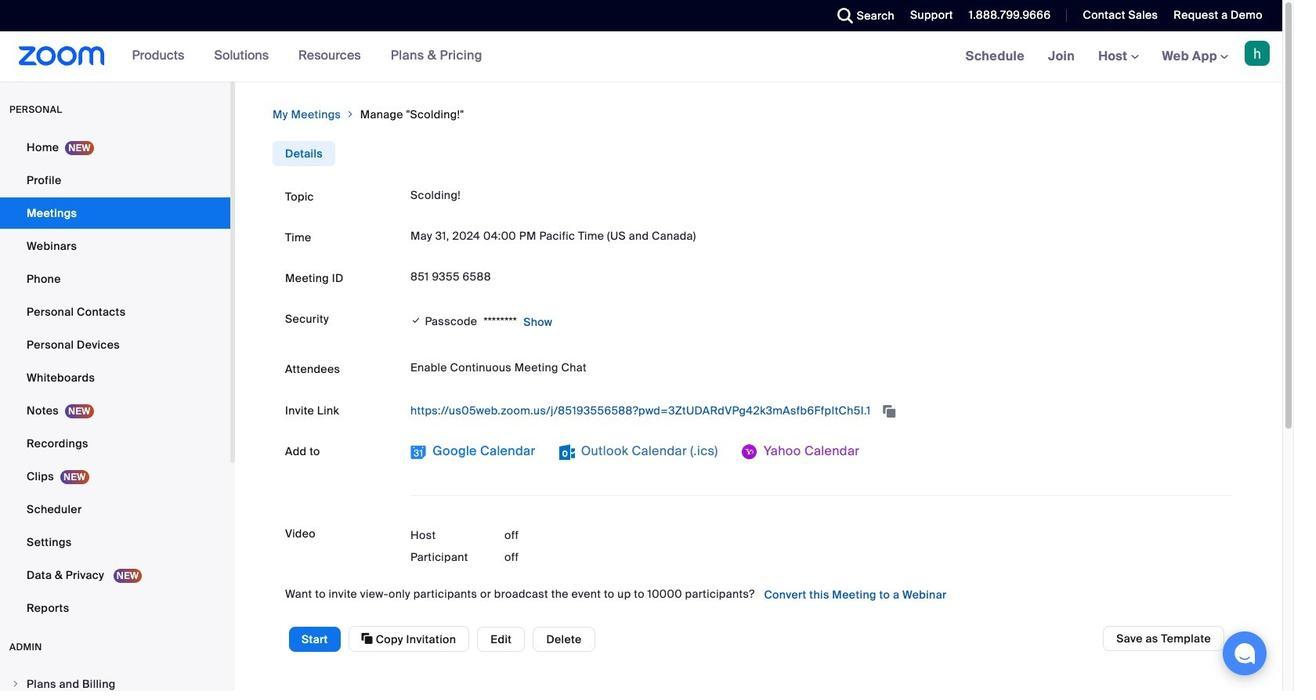 Task type: describe. For each thing, give the bounding box(es) containing it.
manage scolding! navigation
[[273, 107, 1245, 122]]

zoom logo image
[[19, 46, 105, 66]]

personal menu menu
[[0, 132, 230, 625]]

right image
[[11, 679, 20, 689]]

add to yahoo calendar image
[[742, 444, 757, 460]]



Task type: locate. For each thing, give the bounding box(es) containing it.
copy image
[[362, 631, 373, 646]]

open chat image
[[1234, 642, 1256, 664]]

checked image
[[411, 312, 422, 328]]

add to outlook calendar (.ics) image
[[559, 444, 575, 460]]

meetings navigation
[[954, 31, 1283, 82]]

right image
[[346, 107, 356, 122]]

tab
[[273, 141, 335, 166]]

product information navigation
[[105, 31, 494, 81]]

profile picture image
[[1245, 41, 1270, 66]]

banner
[[0, 31, 1283, 82]]

manage my meeting tab control tab list
[[273, 141, 335, 166]]

copy url image
[[882, 406, 897, 417]]

add to google calendar image
[[411, 444, 426, 460]]

menu item
[[0, 669, 230, 691]]



Task type: vqa. For each thing, say whether or not it's contained in the screenshot.
the right Show options image
no



